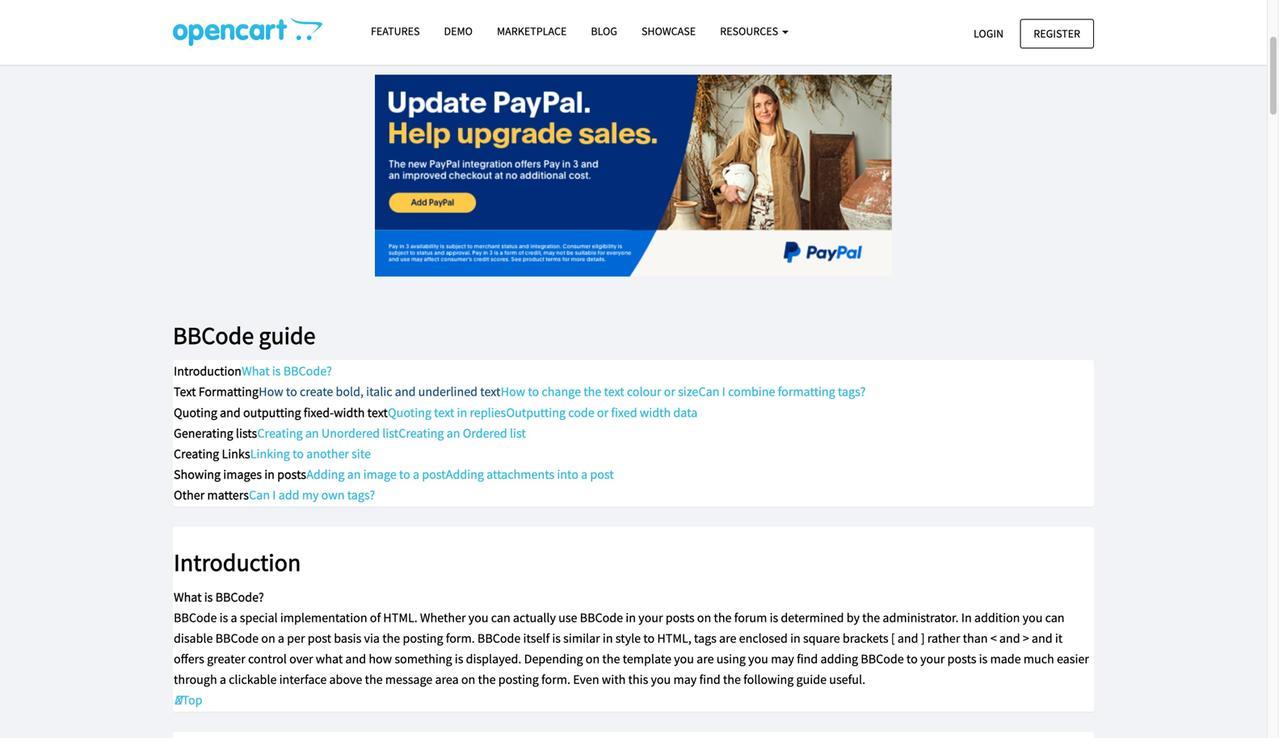 Task type: vqa. For each thing, say whether or not it's contained in the screenshot.
Reply with quote image related to OSWorX
no



Task type: describe. For each thing, give the bounding box(es) containing it.
clickable
[[229, 672, 277, 688]]

a right into
[[581, 467, 588, 483]]

1 horizontal spatial find
[[797, 651, 818, 668]]

html.
[[383, 610, 418, 626]]

how to create bold, italic and underlined text link
[[259, 384, 501, 400]]

login
[[974, 26, 1004, 41]]

]
[[921, 631, 925, 647]]

much
[[1024, 651, 1054, 668]]

into
[[557, 467, 579, 483]]

is up disable at the left of the page
[[204, 589, 213, 606]]

post inside what is bbcode? bbcode is a special implementation of html. whether you can actually use bbcode in your posts on the forum is determined by the administrator. in addition you can disable bbcode on a per post basis via the posting form. bbcode itself is similar in style to html, tags are enclosed in square brackets [ and ] rather than < and > and it offers greater control over what and how something is displayed. depending on the template you are using you may find adding bbcode to your posts is made much easier through a clickable interface above the message area on the posting form. even with this you may find the following guide useful.
[[308, 631, 331, 647]]

the down displayed.
[[478, 672, 496, 688]]

italic
[[366, 384, 392, 400]]

top link
[[174, 693, 202, 709]]

square
[[803, 631, 840, 647]]

1 how from the left
[[259, 384, 283, 400]]

forum
[[734, 610, 767, 626]]

linking
[[250, 446, 290, 462]]

0 vertical spatial your
[[639, 610, 663, 626]]

to up outputting in the left bottom of the page
[[528, 384, 539, 400]]

login link
[[960, 19, 1018, 48]]

above
[[329, 672, 362, 688]]

image
[[363, 467, 397, 483]]

control
[[248, 651, 287, 668]]

creating an ordered list link
[[399, 425, 526, 442]]

via
[[364, 631, 380, 647]]

html,
[[657, 631, 692, 647]]

what is bbcode? bbcode is a special implementation of html. whether you can actually use bbcode in your posts on the forum is determined by the administrator. in addition you can disable bbcode on a per post basis via the posting form. bbcode itself is similar in style to html, tags are enclosed in square brackets [ and ] rather than < and > and it offers greater control over what and how something is displayed. depending on the template you are using you may find adding bbcode to your posts is made much easier through a clickable interface above the message area on the posting form. even with this you may find the following guide useful.
[[174, 589, 1089, 688]]

bbcode up displayed.
[[478, 631, 521, 647]]

how
[[369, 651, 392, 668]]

similar
[[563, 631, 600, 647]]

and right <
[[1000, 631, 1020, 647]]

is up enclosed
[[770, 610, 778, 626]]

underlined
[[418, 384, 478, 400]]

0 horizontal spatial creating
[[174, 446, 219, 462]]

>
[[1023, 631, 1029, 647]]

1 horizontal spatial posts
[[666, 610, 695, 626]]

another
[[306, 446, 349, 462]]

is down than
[[979, 651, 988, 668]]

1 horizontal spatial form.
[[541, 672, 571, 688]]

paypal payment gateway image
[[375, 75, 892, 277]]

area
[[435, 672, 459, 688]]

bbcode up greater
[[215, 631, 259, 647]]

showcase link
[[630, 17, 708, 45]]

you right this
[[651, 672, 671, 688]]

in left square
[[790, 631, 801, 647]]

images
[[223, 467, 262, 483]]

the inside "introduction what is bbcode? text formatting how to create bold, italic and underlined text how to change the text colour or size can i combine formatting tags? quoting and outputting fixed-width text quoting text in replies outputting code or fixed width data generating lists creating an unordered list creating an ordered list creating links linking to another site showing images in posts adding an image to a post adding attachments into a post other matters can i add my own tags?"
[[584, 384, 601, 400]]

matters
[[207, 487, 249, 504]]

linking to another site link
[[250, 446, 371, 462]]

code
[[568, 405, 595, 421]]

you up >
[[1023, 610, 1043, 626]]

a down greater
[[220, 672, 226, 688]]

1 vertical spatial can
[[249, 487, 270, 504]]

marketplace
[[497, 24, 567, 38]]

1 horizontal spatial can
[[699, 384, 720, 400]]

actually
[[513, 610, 556, 626]]

guide inside what is bbcode? bbcode is a special implementation of html. whether you can actually use bbcode in your posts on the forum is determined by the administrator. in addition you can disable bbcode on a per post basis via the posting form. bbcode itself is similar in style to html, tags are enclosed in square brackets [ and ] rather than < and > and it offers greater control over what and how something is displayed. depending on the template you are using you may find adding bbcode to your posts is made much easier through a clickable interface above the message area on the posting form. even with this you may find the following guide useful.
[[796, 672, 827, 688]]

own
[[321, 487, 345, 504]]

1 vertical spatial your
[[920, 651, 945, 668]]

2 horizontal spatial post
[[590, 467, 614, 483]]

bbcode down [
[[861, 651, 904, 668]]

replies
[[470, 405, 506, 421]]

easier
[[1057, 651, 1089, 668]]

formatting
[[778, 384, 835, 400]]

in up the creating an ordered list link
[[457, 405, 467, 421]]

text down italic
[[367, 405, 388, 421]]

and down formatting
[[220, 405, 241, 421]]

is left the special
[[220, 610, 228, 626]]

administrator.
[[883, 610, 959, 626]]

size
[[678, 384, 698, 400]]

<
[[991, 631, 997, 647]]

following
[[744, 672, 794, 688]]

ordered
[[463, 425, 507, 442]]

register link
[[1020, 19, 1094, 48]]

on up control
[[261, 631, 275, 647]]

basis
[[334, 631, 362, 647]]

this
[[628, 672, 648, 688]]

use
[[559, 610, 577, 626]]

1 horizontal spatial post
[[422, 467, 446, 483]]

2 adding from the left
[[446, 467, 484, 483]]

you right whether
[[469, 610, 489, 626]]

[
[[891, 631, 895, 647]]

to right the image on the bottom
[[399, 467, 410, 483]]

showcase
[[642, 24, 696, 38]]

bold,
[[336, 384, 364, 400]]

resources
[[720, 24, 781, 38]]

demo
[[444, 24, 473, 38]]

and left ]
[[898, 631, 918, 647]]

to right linking
[[293, 446, 304, 462]]

by
[[847, 610, 860, 626]]

colour
[[627, 384, 661, 400]]

0 vertical spatial or
[[664, 384, 676, 400]]

bbcode up disable at the left of the page
[[174, 610, 217, 626]]

2 can from the left
[[1045, 610, 1065, 626]]

add
[[279, 487, 299, 504]]

unordered
[[322, 425, 380, 442]]

1 list from the left
[[382, 425, 398, 442]]

itself
[[523, 631, 550, 647]]

2 vertical spatial posts
[[948, 651, 977, 668]]

adding an image to a post link
[[306, 467, 446, 483]]

special
[[240, 610, 278, 626]]

template
[[623, 651, 672, 668]]

and down basis
[[345, 651, 366, 668]]

1 horizontal spatial creating
[[257, 425, 303, 442]]

chevron circle up image
[[174, 693, 182, 709]]

creating an unordered list link
[[257, 425, 398, 442]]

generating
[[174, 425, 233, 442]]

useful.
[[829, 672, 866, 688]]

blog link
[[579, 17, 630, 45]]

0 vertical spatial guide
[[259, 321, 316, 351]]

made
[[990, 651, 1021, 668]]

implementation
[[280, 610, 367, 626]]

bbcode? inside "introduction what is bbcode? text formatting how to create bold, italic and underlined text how to change the text colour or size can i combine formatting tags? quoting and outputting fixed-width text quoting text in replies outputting code or fixed width data generating lists creating an unordered list creating an ordered list creating links linking to another site showing images in posts adding an image to a post adding attachments into a post other matters can i add my own tags?"
[[283, 363, 332, 380]]

fixed-
[[304, 405, 334, 421]]

showing
[[174, 467, 221, 483]]

displayed.
[[466, 651, 522, 668]]

data
[[674, 405, 698, 421]]

attachments
[[487, 467, 555, 483]]



Task type: locate. For each thing, give the bounding box(es) containing it.
2 quoting from the left
[[388, 405, 432, 421]]

tags? down adding an image to a post link
[[347, 487, 375, 504]]

and right italic
[[395, 384, 416, 400]]

other
[[174, 487, 205, 504]]

or down how to change the text colour or size link
[[597, 405, 609, 421]]

list right unordered
[[382, 425, 398, 442]]

posting up something
[[403, 631, 443, 647]]

are down tags
[[697, 651, 714, 668]]

list down outputting in the left bottom of the page
[[510, 425, 526, 442]]

0 horizontal spatial bbcode?
[[215, 589, 264, 606]]

determined
[[781, 610, 844, 626]]

0 vertical spatial introduction
[[174, 363, 242, 380]]

0 horizontal spatial posts
[[277, 467, 306, 483]]

an down "site"
[[347, 467, 361, 483]]

is up 'outputting'
[[272, 363, 281, 380]]

adding
[[821, 651, 858, 668]]

quoting down how to create bold, italic and underlined text link
[[388, 405, 432, 421]]

what inside what is bbcode? bbcode is a special implementation of html. whether you can actually use bbcode in your posts on the forum is determined by the administrator. in addition you can disable bbcode on a per post basis via the posting form. bbcode itself is similar in style to html, tags are enclosed in square brackets [ and ] rather than < and > and it offers greater control over what and how something is displayed. depending on the template you are using you may find adding bbcode to your posts is made much easier through a clickable interface above the message area on the posting form. even with this you may find the following guide useful.
[[174, 589, 202, 606]]

1 horizontal spatial tags?
[[838, 384, 866, 400]]

1 adding from the left
[[306, 467, 345, 483]]

1 vertical spatial tags?
[[347, 487, 375, 504]]

in left "style" at the bottom
[[603, 631, 613, 647]]

the up with
[[602, 651, 620, 668]]

0 horizontal spatial quoting
[[174, 405, 217, 421]]

1 horizontal spatial how
[[501, 384, 525, 400]]

a2 hosting image
[[339, 0, 928, 59]]

guide down adding
[[796, 672, 827, 688]]

quoting up generating
[[174, 405, 217, 421]]

0 horizontal spatial how
[[259, 384, 283, 400]]

bbcode? inside what is bbcode? bbcode is a special implementation of html. whether you can actually use bbcode in your posts on the forum is determined by the administrator. in addition you can disable bbcode on a per post basis via the posting form. bbcode itself is similar in style to html, tags are enclosed in square brackets [ and ] rather than < and > and it offers greater control over what and how something is displayed. depending on the template you are using you may find adding bbcode to your posts is made much easier through a clickable interface above the message area on the posting form. even with this you may find the following guide useful.
[[215, 589, 264, 606]]

find down square
[[797, 651, 818, 668]]

1 vertical spatial or
[[597, 405, 609, 421]]

1 vertical spatial guide
[[796, 672, 827, 688]]

top
[[182, 693, 202, 709]]

you
[[469, 610, 489, 626], [1023, 610, 1043, 626], [674, 651, 694, 668], [748, 651, 768, 668], [651, 672, 671, 688]]

1 vertical spatial form.
[[541, 672, 571, 688]]

form. down depending
[[541, 672, 571, 688]]

you down enclosed
[[748, 651, 768, 668]]

outputting code or fixed width data link
[[506, 405, 698, 421]]

2 list from the left
[[510, 425, 526, 442]]

style
[[616, 631, 641, 647]]

offers
[[174, 651, 204, 668]]

post down implementation
[[308, 631, 331, 647]]

the up tags
[[714, 610, 732, 626]]

posts inside "introduction what is bbcode? text formatting how to create bold, italic and underlined text how to change the text colour or size can i combine formatting tags? quoting and outputting fixed-width text quoting text in replies outputting code or fixed width data generating lists creating an unordered list creating an ordered list creating links linking to another site showing images in posts adding an image to a post adding attachments into a post other matters can i add my own tags?"
[[277, 467, 306, 483]]

addition
[[975, 610, 1020, 626]]

0 horizontal spatial posting
[[403, 631, 443, 647]]

2 width from the left
[[640, 405, 671, 421]]

0 vertical spatial find
[[797, 651, 818, 668]]

what
[[316, 651, 343, 668]]

creating down 'outputting'
[[257, 425, 303, 442]]

bbcode guide
[[173, 321, 316, 351]]

creating down quoting text in replies "link"
[[399, 425, 444, 442]]

0 horizontal spatial your
[[639, 610, 663, 626]]

1 horizontal spatial may
[[771, 651, 794, 668]]

how up outputting in the left bottom of the page
[[501, 384, 525, 400]]

bbcode
[[173, 321, 254, 351], [174, 610, 217, 626], [580, 610, 623, 626], [215, 631, 259, 647], [478, 631, 521, 647], [861, 651, 904, 668]]

outputting
[[243, 405, 301, 421]]

adding attachments into a post link
[[446, 467, 614, 483]]

1 vertical spatial bbcode?
[[215, 589, 264, 606]]

may down html,
[[674, 672, 697, 688]]

can
[[699, 384, 720, 400], [249, 487, 270, 504]]

1 horizontal spatial or
[[664, 384, 676, 400]]

demo link
[[432, 17, 485, 45]]

your down ]
[[920, 651, 945, 668]]

you down html,
[[674, 651, 694, 668]]

1 horizontal spatial what
[[242, 363, 270, 380]]

introduction what is bbcode? text formatting how to create bold, italic and underlined text how to change the text colour or size can i combine formatting tags? quoting and outputting fixed-width text quoting text in replies outputting code or fixed width data generating lists creating an unordered list creating an ordered list creating links linking to another site showing images in posts adding an image to a post adding attachments into a post other matters can i add my own tags?
[[174, 363, 866, 504]]

of
[[370, 610, 381, 626]]

can up it
[[1045, 610, 1065, 626]]

can
[[491, 610, 511, 626], [1045, 610, 1065, 626]]

posts down than
[[948, 651, 977, 668]]

width down bold,
[[334, 405, 365, 421]]

how to change the text colour or size link
[[501, 384, 698, 400]]

blog
[[591, 24, 617, 38]]

change
[[542, 384, 581, 400]]

your
[[639, 610, 663, 626], [920, 651, 945, 668]]

an
[[305, 425, 319, 442], [447, 425, 460, 442], [347, 467, 361, 483]]

0 horizontal spatial guide
[[259, 321, 316, 351]]

features
[[371, 24, 420, 38]]

1 vertical spatial posts
[[666, 610, 695, 626]]

1 horizontal spatial bbcode?
[[283, 363, 332, 380]]

1 horizontal spatial list
[[510, 425, 526, 442]]

on right area
[[461, 672, 475, 688]]

1 vertical spatial may
[[674, 672, 697, 688]]

bbcode? up the special
[[215, 589, 264, 606]]

0 horizontal spatial post
[[308, 631, 331, 647]]

to down what is bbcode? link
[[286, 384, 297, 400]]

what up formatting
[[242, 363, 270, 380]]

with
[[602, 672, 626, 688]]

tags
[[694, 631, 717, 647]]

0 horizontal spatial adding
[[306, 467, 345, 483]]

width down colour
[[640, 405, 671, 421]]

text down underlined
[[434, 405, 454, 421]]

can down images
[[249, 487, 270, 504]]

how up 'outputting'
[[259, 384, 283, 400]]

marketplace link
[[485, 17, 579, 45]]

bbcode?
[[283, 363, 332, 380], [215, 589, 264, 606]]

tags? right formatting
[[838, 384, 866, 400]]

the down using
[[723, 672, 741, 688]]

0 vertical spatial what
[[242, 363, 270, 380]]

on up even
[[586, 651, 600, 668]]

create
[[300, 384, 333, 400]]

1 vertical spatial are
[[697, 651, 714, 668]]

0 horizontal spatial may
[[674, 672, 697, 688]]

post down the creating an ordered list link
[[422, 467, 446, 483]]

bbcode up formatting
[[173, 321, 254, 351]]

2 horizontal spatial creating
[[399, 425, 444, 442]]

my
[[302, 487, 319, 504]]

quoting text in replies link
[[388, 405, 506, 421]]

even
[[573, 672, 599, 688]]

0 horizontal spatial what
[[174, 589, 202, 606]]

0 vertical spatial are
[[719, 631, 737, 647]]

an up linking to another site link
[[305, 425, 319, 442]]

1 width from the left
[[334, 405, 365, 421]]

to up template
[[644, 631, 655, 647]]

adding down another
[[306, 467, 345, 483]]

a right the image on the bottom
[[413, 467, 419, 483]]

the down how
[[365, 672, 383, 688]]

whether
[[420, 610, 466, 626]]

brackets
[[843, 631, 889, 647]]

introduction up formatting
[[174, 363, 242, 380]]

1 can from the left
[[491, 610, 511, 626]]

or left "size"
[[664, 384, 676, 400]]

0 horizontal spatial an
[[305, 425, 319, 442]]

introduction
[[174, 363, 242, 380], [174, 547, 301, 578]]

0 vertical spatial form.
[[446, 631, 475, 647]]

bbcode? up create
[[283, 363, 332, 380]]

1 horizontal spatial i
[[722, 384, 726, 400]]

a left the special
[[231, 610, 237, 626]]

is right itself on the left of page
[[552, 631, 561, 647]]

or
[[664, 384, 676, 400], [597, 405, 609, 421]]

introduction for introduction what is bbcode? text formatting how to create bold, italic and underlined text how to change the text colour or size can i combine formatting tags? quoting and outputting fixed-width text quoting text in replies outputting code or fixed width data generating lists creating an unordered list creating an ordered list creating links linking to another site showing images in posts adding an image to a post adding attachments into a post other matters can i add my own tags?
[[174, 363, 242, 380]]

form.
[[446, 631, 475, 647], [541, 672, 571, 688]]

on
[[697, 610, 711, 626], [261, 631, 275, 647], [586, 651, 600, 668], [461, 672, 475, 688]]

0 horizontal spatial find
[[699, 672, 721, 688]]

guide up what is bbcode? link
[[259, 321, 316, 351]]

an down quoting text in replies "link"
[[447, 425, 460, 442]]

text up 'replies'
[[480, 384, 501, 400]]

how
[[259, 384, 283, 400], [501, 384, 525, 400]]

is inside "introduction what is bbcode? text formatting how to create bold, italic and underlined text how to change the text colour or size can i combine formatting tags? quoting and outputting fixed-width text quoting text in replies outputting code or fixed width data generating lists creating an unordered list creating an ordered list creating links linking to another site showing images in posts adding an image to a post adding attachments into a post other matters can i add my own tags?"
[[272, 363, 281, 380]]

0 vertical spatial i
[[722, 384, 726, 400]]

in up "style" at the bottom
[[626, 610, 636, 626]]

2 horizontal spatial posts
[[948, 651, 977, 668]]

posts up html,
[[666, 610, 695, 626]]

can right "size"
[[699, 384, 720, 400]]

0 horizontal spatial form.
[[446, 631, 475, 647]]

i left "add"
[[273, 487, 276, 504]]

post
[[422, 467, 446, 483], [590, 467, 614, 483], [308, 631, 331, 647]]

and right >
[[1032, 631, 1053, 647]]

can i combine formatting tags? link
[[699, 384, 866, 400]]

a
[[413, 467, 419, 483], [581, 467, 588, 483], [231, 610, 237, 626], [278, 631, 284, 647], [220, 672, 226, 688]]

what up disable at the left of the page
[[174, 589, 202, 606]]

posting down displayed.
[[498, 672, 539, 688]]

may up following
[[771, 651, 794, 668]]

1 horizontal spatial posting
[[498, 672, 539, 688]]

over
[[289, 651, 313, 668]]

0 vertical spatial bbcode?
[[283, 363, 332, 380]]

1 horizontal spatial guide
[[796, 672, 827, 688]]

2 horizontal spatial an
[[447, 425, 460, 442]]

form. down whether
[[446, 631, 475, 647]]

what is bbcode? link
[[242, 363, 332, 380]]

resources link
[[708, 17, 801, 45]]

fixed
[[611, 405, 637, 421]]

message
[[385, 672, 433, 688]]

can i add my own tags? link
[[249, 487, 375, 504]]

it
[[1055, 631, 1063, 647]]

disable
[[174, 631, 213, 647]]

creating up showing
[[174, 446, 219, 462]]

guide
[[259, 321, 316, 351], [796, 672, 827, 688]]

can left actually
[[491, 610, 511, 626]]

0 vertical spatial posts
[[277, 467, 306, 483]]

find down using
[[699, 672, 721, 688]]

greater
[[207, 651, 245, 668]]

0 horizontal spatial i
[[273, 487, 276, 504]]

introduction up the special
[[174, 547, 301, 578]]

1 horizontal spatial can
[[1045, 610, 1065, 626]]

text up fixed
[[604, 384, 624, 400]]

are up using
[[719, 631, 737, 647]]

are
[[719, 631, 737, 647], [697, 651, 714, 668]]

in down linking
[[264, 467, 275, 483]]

0 horizontal spatial can
[[491, 610, 511, 626]]

1 horizontal spatial an
[[347, 467, 361, 483]]

0 horizontal spatial width
[[334, 405, 365, 421]]

what inside "introduction what is bbcode? text formatting how to create bold, italic and underlined text how to change the text colour or size can i combine formatting tags? quoting and outputting fixed-width text quoting text in replies outputting code or fixed width data generating lists creating an unordered list creating an ordered list creating links linking to another site showing images in posts adding an image to a post adding attachments into a post other matters can i add my own tags?"
[[242, 363, 270, 380]]

2 introduction from the top
[[174, 547, 301, 578]]

site
[[352, 446, 371, 462]]

the
[[584, 384, 601, 400], [714, 610, 732, 626], [862, 610, 880, 626], [382, 631, 400, 647], [602, 651, 620, 668], [365, 672, 383, 688], [478, 672, 496, 688], [723, 672, 741, 688]]

on up tags
[[697, 610, 711, 626]]

1 horizontal spatial adding
[[446, 467, 484, 483]]

0 horizontal spatial list
[[382, 425, 398, 442]]

0 horizontal spatial can
[[249, 487, 270, 504]]

1 horizontal spatial width
[[640, 405, 671, 421]]

lists
[[236, 425, 257, 442]]

0 vertical spatial posting
[[403, 631, 443, 647]]

rather
[[928, 631, 960, 647]]

0 vertical spatial may
[[771, 651, 794, 668]]

features link
[[359, 17, 432, 45]]

0 vertical spatial can
[[699, 384, 720, 400]]

1 vertical spatial find
[[699, 672, 721, 688]]

to down the administrator.
[[907, 651, 918, 668]]

0 horizontal spatial tags?
[[347, 487, 375, 504]]

introduction for introduction
[[174, 547, 301, 578]]

1 introduction from the top
[[174, 363, 242, 380]]

is up area
[[455, 651, 463, 668]]

than
[[963, 631, 988, 647]]

outputting
[[506, 405, 566, 421]]

is
[[272, 363, 281, 380], [204, 589, 213, 606], [220, 610, 228, 626], [770, 610, 778, 626], [552, 631, 561, 647], [455, 651, 463, 668], [979, 651, 988, 668]]

1 horizontal spatial are
[[719, 631, 737, 647]]

0 horizontal spatial are
[[697, 651, 714, 668]]

using
[[717, 651, 746, 668]]

the up 'outputting code or fixed width data' link
[[584, 384, 601, 400]]

1 vertical spatial introduction
[[174, 547, 301, 578]]

text
[[174, 384, 196, 400]]

bbcode up the similar
[[580, 610, 623, 626]]

1 horizontal spatial your
[[920, 651, 945, 668]]

1 horizontal spatial quoting
[[388, 405, 432, 421]]

links
[[222, 446, 250, 462]]

1 vertical spatial what
[[174, 589, 202, 606]]

tags?
[[838, 384, 866, 400], [347, 487, 375, 504]]

depending
[[524, 651, 583, 668]]

1 vertical spatial i
[[273, 487, 276, 504]]

through
[[174, 672, 217, 688]]

the right by
[[862, 610, 880, 626]]

1 quoting from the left
[[174, 405, 217, 421]]

1 vertical spatial posting
[[498, 672, 539, 688]]

0 horizontal spatial or
[[597, 405, 609, 421]]

formatting
[[199, 384, 259, 400]]

a left the per
[[278, 631, 284, 647]]

2 how from the left
[[501, 384, 525, 400]]

introduction inside "introduction what is bbcode? text formatting how to create bold, italic and underlined text how to change the text colour or size can i combine formatting tags? quoting and outputting fixed-width text quoting text in replies outputting code or fixed width data generating lists creating an unordered list creating an ordered list creating links linking to another site showing images in posts adding an image to a post adding attachments into a post other matters can i add my own tags?"
[[174, 363, 242, 380]]

0 vertical spatial tags?
[[838, 384, 866, 400]]

the right via
[[382, 631, 400, 647]]

post right into
[[590, 467, 614, 483]]



